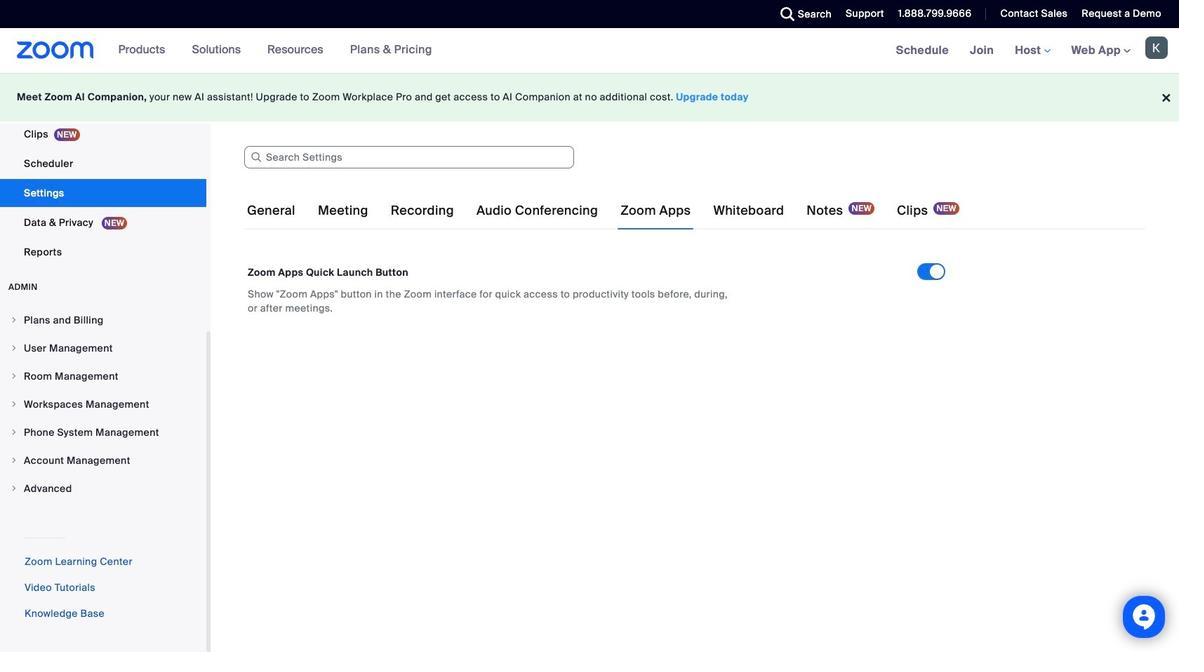 Task type: locate. For each thing, give the bounding box(es) containing it.
product information navigation
[[108, 28, 443, 73]]

footer
[[0, 73, 1179, 121]]

2 vertical spatial right image
[[10, 484, 18, 493]]

tabs of my account settings page tab list
[[244, 191, 962, 230]]

right image
[[10, 316, 18, 324], [10, 372, 18, 380], [10, 484, 18, 493]]

right image for 4th menu item from the bottom of the "admin menu" menu
[[10, 400, 18, 409]]

right image for sixth menu item from the top of the "admin menu" menu
[[10, 456, 18, 465]]

Search Settings text field
[[244, 146, 574, 168]]

4 right image from the top
[[10, 456, 18, 465]]

1 right image from the top
[[10, 344, 18, 352]]

personal menu menu
[[0, 0, 206, 267]]

1 right image from the top
[[10, 316, 18, 324]]

2 menu item from the top
[[0, 335, 206, 361]]

banner
[[0, 28, 1179, 74]]

2 right image from the top
[[10, 400, 18, 409]]

3 right image from the top
[[10, 428, 18, 437]]

1 menu item from the top
[[0, 307, 206, 333]]

1 vertical spatial right image
[[10, 372, 18, 380]]

6 menu item from the top
[[0, 447, 206, 474]]

2 right image from the top
[[10, 372, 18, 380]]

3 menu item from the top
[[0, 363, 206, 390]]

menu item
[[0, 307, 206, 333], [0, 335, 206, 361], [0, 363, 206, 390], [0, 391, 206, 418], [0, 419, 206, 446], [0, 447, 206, 474], [0, 475, 206, 502]]

right image for 3rd menu item from the bottom of the "admin menu" menu
[[10, 428, 18, 437]]

0 vertical spatial right image
[[10, 316, 18, 324]]

meetings navigation
[[886, 28, 1179, 74]]

4 menu item from the top
[[0, 391, 206, 418]]

right image
[[10, 344, 18, 352], [10, 400, 18, 409], [10, 428, 18, 437], [10, 456, 18, 465]]



Task type: vqa. For each thing, say whether or not it's contained in the screenshot.
the Star this whiteboard image
no



Task type: describe. For each thing, give the bounding box(es) containing it.
3 right image from the top
[[10, 484, 18, 493]]

admin menu menu
[[0, 307, 206, 503]]

7 menu item from the top
[[0, 475, 206, 502]]

5 menu item from the top
[[0, 419, 206, 446]]

profile picture image
[[1145, 36, 1168, 59]]

right image for 6th menu item from the bottom
[[10, 344, 18, 352]]

zoom logo image
[[17, 41, 94, 59]]



